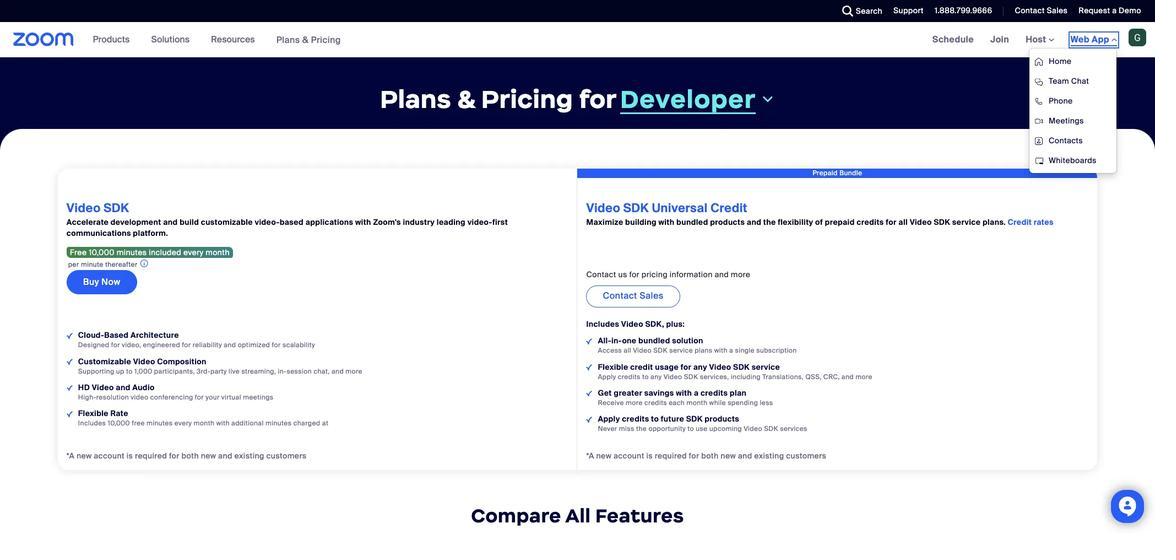 Task type: describe. For each thing, give the bounding box(es) containing it.
with inside all-in-one bundled solution access all video sdk service plans with a single subscription
[[715, 346, 728, 355]]

more right information
[[731, 270, 751, 280]]

host button
[[1026, 34, 1055, 45]]

to inside flexible credit usage for any video sdk service apply credits to any video sdk services, including translations, qss, crc, and more
[[643, 372, 649, 381]]

compare all features
[[471, 504, 684, 528]]

services
[[780, 424, 808, 433]]

plans & pricing
[[276, 34, 341, 45]]

apply inside flexible credit usage for any video sdk service apply credits to any video sdk services, including translations, qss, crc, and more
[[598, 372, 616, 381]]

2 new from the left
[[201, 451, 216, 461]]

all
[[566, 504, 591, 528]]

1 account from the left
[[94, 451, 125, 461]]

web
[[1071, 34, 1090, 45]]

platform.
[[133, 228, 168, 238]]

applications
[[306, 217, 353, 227]]

schedule link
[[925, 22, 983, 57]]

minutes right free
[[147, 419, 173, 428]]

now
[[101, 276, 120, 288]]

plans for plans & pricing
[[276, 34, 300, 45]]

and inside customizable video composition supporting up to 1,000 participants, 3rd-party live streaming, in-session chat, and more
[[332, 367, 344, 376]]

minutes up thereafter
[[117, 248, 147, 258]]

build
[[180, 217, 199, 227]]

1 both from the left
[[182, 451, 199, 461]]

more inside flexible credit usage for any video sdk service apply credits to any video sdk services, including translations, qss, crc, and more
[[856, 372, 873, 381]]

solution
[[672, 336, 704, 346]]

industry
[[403, 217, 435, 227]]

1,000
[[134, 367, 152, 376]]

home
[[1049, 56, 1072, 66]]

sdk left services
[[765, 424, 779, 433]]

up
[[116, 367, 124, 376]]

0 vertical spatial every
[[183, 248, 204, 258]]

plan
[[730, 388, 747, 398]]

get greater savings with a  credits plan receive more credits each month while spending less
[[598, 388, 774, 407]]

1 *a from the left
[[67, 451, 75, 461]]

product information navigation
[[85, 22, 349, 58]]

virtual
[[221, 393, 241, 402]]

1 vertical spatial contact
[[587, 270, 617, 280]]

bundle
[[840, 169, 863, 177]]

join
[[991, 34, 1010, 45]]

support
[[894, 6, 924, 15]]

hd
[[78, 382, 90, 392]]

sdk up building
[[624, 200, 649, 216]]

2 existing from the left
[[755, 451, 785, 461]]

prepaid
[[825, 217, 855, 227]]

resources
[[211, 34, 255, 45]]

your
[[206, 393, 220, 402]]

for inside flexible credit usage for any video sdk service apply credits to any video sdk services, including translations, qss, crc, and more
[[681, 362, 692, 372]]

pricing
[[642, 270, 668, 280]]

to inside customizable video composition supporting up to 1,000 participants, 3rd-party live streaming, in-session chat, and more
[[126, 367, 133, 376]]

and down "additional"
[[218, 451, 233, 461]]

meetings navigation
[[925, 22, 1156, 174]]

and right information
[[715, 270, 729, 280]]

cloud-based architecture designed for video, engineered for reliability and optimized for scalability
[[78, 330, 315, 350]]

3 new from the left
[[597, 451, 612, 461]]

building
[[626, 217, 657, 227]]

1 horizontal spatial includes
[[587, 319, 620, 329]]

sdk up use
[[686, 414, 703, 424]]

video inside apply credits to future sdk products never miss the opportunity to use upcoming video sdk services
[[744, 424, 763, 433]]

leading
[[437, 217, 466, 227]]

rates
[[1034, 217, 1054, 227]]

meetings link
[[1030, 111, 1117, 131]]

additional
[[232, 419, 264, 428]]

free
[[70, 248, 87, 258]]

the sdk service usage is determined by monthly meeting session minutes. for example, five users in a ten minute meeting will count as 50 minutes. partial minutes are rounded up. image
[[140, 258, 148, 269]]

zoom logo image
[[13, 33, 74, 46]]

buy
[[83, 276, 99, 288]]

including
[[731, 372, 761, 381]]

bundled inside all-in-one bundled solution access all video sdk service plans with a single subscription
[[639, 336, 671, 346]]

1 customers from the left
[[267, 451, 307, 461]]

4 new from the left
[[721, 451, 736, 461]]

include image for cloud-
[[67, 333, 73, 339]]

video,
[[122, 341, 141, 350]]

host
[[1026, 34, 1049, 45]]

0 horizontal spatial credit
[[711, 200, 748, 216]]

solutions
[[151, 34, 190, 45]]

a inside get greater savings with a  credits plan receive more credits each month while spending less
[[694, 388, 699, 398]]

accelerate
[[67, 217, 109, 227]]

3rd-
[[197, 367, 211, 376]]

charged
[[294, 419, 320, 428]]

1 horizontal spatial any
[[694, 362, 708, 372]]

products button
[[93, 22, 135, 57]]

with inside get greater savings with a  credits plan receive more credits each month while spending less
[[676, 388, 692, 398]]

all inside the video sdk universal credit maximize building with bundled products and the flexibility of prepaid credits for all video sdk service plans. credit rates
[[899, 217, 908, 227]]

team chat
[[1049, 76, 1090, 86]]

includes inside flexible rate includes 10,000 free minutes every month with additional minutes charged at
[[78, 419, 106, 428]]

2 required from the left
[[655, 451, 687, 461]]

while
[[710, 398, 726, 407]]

1 horizontal spatial contact sales
[[1015, 6, 1068, 15]]

more inside get greater savings with a  credits plan receive more credits each month while spending less
[[626, 398, 643, 407]]

hd video and audio high-resolution video conferencing for your virtual meetings
[[78, 382, 274, 402]]

every inside flexible rate includes 10,000 free minutes every month with additional minutes charged at
[[175, 419, 192, 428]]

a inside all-in-one bundled solution access all video sdk service plans with a single subscription
[[730, 346, 734, 355]]

more inside customizable video composition supporting up to 1,000 participants, 3rd-party live streaming, in-session chat, and more
[[346, 367, 363, 376]]

sdk inside all-in-one bundled solution access all video sdk service plans with a single subscription
[[654, 346, 668, 355]]

1 horizontal spatial sales
[[1047, 6, 1068, 15]]

main content containing developer
[[0, 22, 1156, 534]]

sdk up including
[[734, 362, 750, 372]]

sdk inside 'video sdk accelerate development and build customizable video-based applications with zoom's industry leading video-first communications platform.'
[[104, 200, 129, 216]]

streaming,
[[242, 367, 276, 376]]

savings
[[645, 388, 674, 398]]

plans
[[695, 346, 713, 355]]

and inside 'video sdk accelerate development and build customizable video-based applications with zoom's industry leading video-first communications platform.'
[[163, 217, 178, 227]]

meetings
[[243, 393, 274, 402]]

0 horizontal spatial any
[[651, 372, 662, 381]]

include image for apply
[[587, 416, 593, 422]]

1 *a new account is required for both new and existing customers from the left
[[67, 451, 307, 461]]

future
[[661, 414, 685, 424]]

minute
[[81, 260, 103, 269]]

subscription
[[757, 346, 797, 355]]

miss
[[619, 424, 635, 433]]

video
[[131, 393, 148, 402]]

flexible rate includes 10,000 free minutes every month with additional minutes charged at
[[78, 408, 329, 428]]

web app
[[1071, 34, 1110, 45]]

upcoming
[[710, 424, 742, 433]]

2 account from the left
[[614, 451, 645, 461]]

flexible for flexible rate
[[78, 408, 109, 418]]

products
[[93, 34, 130, 45]]

include image for flexible
[[587, 364, 593, 370]]

live
[[229, 367, 240, 376]]

0 horizontal spatial sales
[[640, 290, 664, 302]]

sdk left plans.
[[934, 217, 951, 227]]

video inside all-in-one bundled solution access all video sdk service plans with a single subscription
[[633, 346, 652, 355]]

service inside the video sdk universal credit maximize building with bundled products and the flexibility of prepaid credits for all video sdk service plans. credit rates
[[953, 217, 981, 227]]

0 vertical spatial 10,000
[[89, 248, 115, 258]]

0 vertical spatial a
[[1113, 6, 1117, 15]]

designed
[[78, 341, 109, 350]]

products inside the video sdk universal credit maximize building with bundled products and the flexibility of prepaid credits for all video sdk service plans. credit rates
[[711, 217, 745, 227]]

profile picture image
[[1129, 29, 1147, 46]]

to up opportunity on the bottom right of the page
[[651, 414, 659, 424]]

2 video- from the left
[[468, 217, 493, 227]]

per
[[68, 260, 79, 269]]

home link
[[1030, 51, 1117, 71]]

access
[[598, 346, 622, 355]]

customizable video composition supporting up to 1,000 participants, 3rd-party live streaming, in-session chat, and more
[[78, 356, 363, 376]]

communications
[[67, 228, 131, 238]]

zoom's
[[373, 217, 401, 227]]

flexibility
[[778, 217, 814, 227]]

customizable
[[201, 217, 253, 227]]

search button
[[834, 0, 886, 22]]

request
[[1079, 6, 1111, 15]]

video inside 'video sdk accelerate development and build customizable video-based applications with zoom's industry leading video-first communications platform.'
[[67, 200, 101, 216]]

team
[[1049, 76, 1070, 86]]

less
[[760, 398, 774, 407]]



Task type: vqa. For each thing, say whether or not it's contained in the screenshot.
Sales to the left
yes



Task type: locate. For each thing, give the bounding box(es) containing it.
0 horizontal spatial service
[[670, 346, 693, 355]]

1 horizontal spatial in-
[[612, 336, 622, 346]]

1 is from the left
[[127, 451, 133, 461]]

all inside all-in-one bundled solution access all video sdk service plans with a single subscription
[[624, 346, 632, 355]]

sdk up development
[[104, 200, 129, 216]]

spending
[[728, 398, 758, 407]]

1 horizontal spatial all
[[899, 217, 908, 227]]

1 vertical spatial service
[[670, 346, 693, 355]]

in- inside customizable video composition supporting up to 1,000 participants, 3rd-party live streaming, in-session chat, and more
[[278, 367, 287, 376]]

to down credit
[[643, 372, 649, 381]]

existing down "additional"
[[235, 451, 264, 461]]

month down your
[[194, 419, 215, 428]]

the left flexibility on the top of the page
[[764, 217, 776, 227]]

in-
[[612, 336, 622, 346], [278, 367, 287, 376]]

service inside all-in-one bundled solution access all video sdk service plans with a single subscription
[[670, 346, 693, 355]]

1 horizontal spatial video-
[[468, 217, 493, 227]]

1 horizontal spatial pricing
[[481, 83, 573, 115]]

include image for customizable
[[67, 359, 73, 365]]

1 horizontal spatial existing
[[755, 451, 785, 461]]

plus:
[[667, 319, 685, 329]]

session
[[287, 367, 312, 376]]

customers down charged
[[267, 451, 307, 461]]

1 vertical spatial bundled
[[639, 336, 671, 346]]

a left "single"
[[730, 346, 734, 355]]

maximize
[[587, 217, 624, 227]]

for inside hd video and audio high-resolution video conferencing for your virtual meetings
[[195, 393, 204, 402]]

participants,
[[154, 367, 195, 376]]

and right chat, in the bottom of the page
[[332, 367, 344, 376]]

2 apply from the top
[[598, 414, 620, 424]]

in- inside all-in-one bundled solution access all video sdk service plans with a single subscription
[[612, 336, 622, 346]]

2 *a new account is required for both new and existing customers from the left
[[587, 451, 827, 461]]

1 horizontal spatial is
[[647, 451, 653, 461]]

flexible credit usage for any video sdk service apply credits to any video sdk services, including translations, qss, crc, and more
[[598, 362, 873, 381]]

minutes left charged
[[266, 419, 292, 428]]

1 horizontal spatial required
[[655, 451, 687, 461]]

sdk up usage
[[654, 346, 668, 355]]

0 vertical spatial month
[[206, 248, 230, 258]]

0 horizontal spatial video-
[[255, 217, 280, 227]]

0 horizontal spatial is
[[127, 451, 133, 461]]

the inside the video sdk universal credit maximize building with bundled products and the flexibility of prepaid credits for all video sdk service plans. credit rates
[[764, 217, 776, 227]]

use
[[696, 424, 708, 433]]

1 horizontal spatial *a
[[587, 451, 595, 461]]

is down opportunity on the bottom right of the page
[[647, 451, 653, 461]]

1 required from the left
[[135, 451, 167, 461]]

required down opportunity on the bottom right of the page
[[655, 451, 687, 461]]

for
[[579, 83, 617, 115], [886, 217, 897, 227], [630, 270, 640, 280], [111, 341, 120, 350], [182, 341, 191, 350], [272, 341, 281, 350], [681, 362, 692, 372], [195, 393, 204, 402], [169, 451, 180, 461], [689, 451, 700, 461]]

includes up all-
[[587, 319, 620, 329]]

plans inside main content
[[380, 83, 452, 115]]

both down flexible rate includes 10,000 free minutes every month with additional minutes charged at
[[182, 451, 199, 461]]

0 vertical spatial sales
[[1047, 6, 1068, 15]]

and inside flexible credit usage for any video sdk service apply credits to any video sdk services, including translations, qss, crc, and more
[[842, 372, 854, 381]]

1 vertical spatial a
[[730, 346, 734, 355]]

sdk,
[[646, 319, 665, 329]]

with left "additional"
[[216, 419, 230, 428]]

never
[[598, 424, 618, 433]]

and down upcoming
[[738, 451, 753, 461]]

the inside apply credits to future sdk products never miss the opportunity to use upcoming video sdk services
[[636, 424, 647, 433]]

0 vertical spatial apply
[[598, 372, 616, 381]]

credits up miss
[[622, 414, 649, 424]]

video inside customizable video composition supporting up to 1,000 participants, 3rd-party live streaming, in-session chat, and more
[[133, 356, 155, 366]]

high-
[[78, 393, 96, 402]]

rate
[[111, 408, 128, 418]]

audio
[[132, 382, 155, 392]]

every down conferencing at the left bottom of page
[[175, 419, 192, 428]]

pricing for plans & pricing
[[311, 34, 341, 45]]

in- up access at the bottom right
[[612, 336, 622, 346]]

compare all features element
[[58, 504, 1098, 528]]

credits up while
[[701, 388, 728, 398]]

0 vertical spatial service
[[953, 217, 981, 227]]

& for plans & pricing for
[[457, 83, 476, 115]]

sales up host dropdown button
[[1047, 6, 1068, 15]]

credits inside flexible credit usage for any video sdk service apply credits to any video sdk services, including translations, qss, crc, and more
[[618, 372, 641, 381]]

0 vertical spatial credit
[[711, 200, 748, 216]]

*a
[[67, 451, 75, 461], [587, 451, 595, 461]]

1 horizontal spatial credit
[[1008, 217, 1032, 227]]

service left plans.
[[953, 217, 981, 227]]

& inside main content
[[457, 83, 476, 115]]

required down free
[[135, 451, 167, 461]]

flexible inside flexible rate includes 10,000 free minutes every month with additional minutes charged at
[[78, 408, 109, 418]]

1 vertical spatial 10,000
[[108, 419, 130, 428]]

greater
[[614, 388, 643, 398]]

app
[[1092, 34, 1110, 45]]

apply inside apply credits to future sdk products never miss the opportunity to use upcoming video sdk services
[[598, 414, 620, 424]]

include image for all-
[[587, 339, 593, 344]]

reliability
[[193, 341, 222, 350]]

more right chat, in the bottom of the page
[[346, 367, 363, 376]]

first
[[493, 217, 508, 227]]

10,000 up per minute thereafter
[[89, 248, 115, 258]]

service down solution in the right of the page
[[670, 346, 693, 355]]

plans & pricing for
[[380, 83, 617, 115]]

more down greater
[[626, 398, 643, 407]]

translations,
[[763, 372, 804, 381]]

account down rate
[[94, 451, 125, 461]]

bundled inside the video sdk universal credit maximize building with bundled products and the flexibility of prepaid credits for all video sdk service plans. credit rates
[[677, 217, 709, 227]]

any down usage
[[651, 372, 662, 381]]

features
[[596, 504, 684, 528]]

sales
[[1047, 6, 1068, 15], [640, 290, 664, 302]]

0 horizontal spatial *a new account is required for both new and existing customers
[[67, 451, 307, 461]]

with inside 'video sdk accelerate development and build customizable video-based applications with zoom's industry leading video-first communications platform.'
[[355, 217, 371, 227]]

1 new from the left
[[77, 451, 92, 461]]

contact sales down us
[[603, 290, 664, 302]]

month inside flexible rate includes 10,000 free minutes every month with additional minutes charged at
[[194, 419, 215, 428]]

0 horizontal spatial a
[[694, 388, 699, 398]]

1 vertical spatial all
[[624, 346, 632, 355]]

team chat link
[[1030, 71, 1117, 91]]

2 vertical spatial service
[[752, 362, 780, 372]]

a left demo
[[1113, 6, 1117, 15]]

and right crc,
[[842, 372, 854, 381]]

usage
[[655, 362, 679, 372]]

any down plans
[[694, 362, 708, 372]]

bundled down sdk,
[[639, 336, 671, 346]]

2 customers from the left
[[787, 451, 827, 461]]

0 vertical spatial in-
[[612, 336, 622, 346]]

and left build
[[163, 217, 178, 227]]

customers down services
[[787, 451, 827, 461]]

2 vertical spatial contact
[[603, 290, 638, 302]]

required
[[135, 451, 167, 461], [655, 451, 687, 461]]

1 vertical spatial in-
[[278, 367, 287, 376]]

contact sales
[[1015, 6, 1068, 15], [603, 290, 664, 302]]

contacts
[[1049, 136, 1084, 145]]

0 horizontal spatial account
[[94, 451, 125, 461]]

contact up host
[[1015, 6, 1045, 15]]

chat,
[[314, 367, 330, 376]]

banner containing products
[[0, 22, 1156, 174]]

single
[[735, 346, 755, 355]]

composition
[[157, 356, 207, 366]]

credit rates link
[[1008, 217, 1054, 227]]

solutions button
[[151, 22, 195, 57]]

1 horizontal spatial the
[[764, 217, 776, 227]]

and right reliability
[[224, 341, 236, 350]]

a up apply credits to future sdk products never miss the opportunity to use upcoming video sdk services
[[694, 388, 699, 398]]

per minute thereafter application
[[67, 258, 568, 270]]

contact left us
[[587, 270, 617, 280]]

0 horizontal spatial both
[[182, 451, 199, 461]]

1 video- from the left
[[255, 217, 280, 227]]

0 vertical spatial includes
[[587, 319, 620, 329]]

customizable
[[78, 356, 131, 366]]

sales down pricing
[[640, 290, 664, 302]]

service down subscription
[[752, 362, 780, 372]]

buy now link
[[67, 270, 137, 295]]

1 horizontal spatial a
[[730, 346, 734, 355]]

0 vertical spatial bundled
[[677, 217, 709, 227]]

products inside apply credits to future sdk products never miss the opportunity to use upcoming video sdk services
[[705, 414, 740, 424]]

0 horizontal spatial existing
[[235, 451, 264, 461]]

plans for plans & pricing for
[[380, 83, 452, 115]]

1 vertical spatial apply
[[598, 414, 620, 424]]

supporting
[[78, 367, 114, 376]]

0 horizontal spatial includes
[[78, 419, 106, 428]]

resolution
[[96, 393, 129, 402]]

include image
[[67, 333, 73, 339], [587, 339, 593, 344], [67, 359, 73, 365], [587, 364, 593, 370], [67, 385, 73, 391], [587, 390, 593, 396], [587, 416, 593, 422]]

every right included on the left top of page
[[183, 248, 204, 258]]

1.888.799.9666
[[935, 6, 993, 15]]

contact down us
[[603, 290, 638, 302]]

plans & pricing link
[[276, 34, 341, 45], [276, 34, 341, 45]]

outer image
[[1038, 144, 1047, 153]]

0 vertical spatial contact
[[1015, 6, 1045, 15]]

credit left rates
[[1008, 217, 1032, 227]]

1 apply from the top
[[598, 372, 616, 381]]

to right "up"
[[126, 367, 133, 376]]

2 vertical spatial a
[[694, 388, 699, 398]]

*a new account is required for both new and existing customers down use
[[587, 451, 827, 461]]

credits down credit
[[618, 372, 641, 381]]

include image for hd
[[67, 385, 73, 391]]

credits right prepaid
[[857, 217, 884, 227]]

0 horizontal spatial the
[[636, 424, 647, 433]]

pricing for plans & pricing for
[[481, 83, 573, 115]]

with up each
[[676, 388, 692, 398]]

service inside flexible credit usage for any video sdk service apply credits to any video sdk services, including translations, qss, crc, and more
[[752, 362, 780, 372]]

0 horizontal spatial contact sales
[[603, 290, 664, 302]]

contact sales inside main content
[[603, 290, 664, 302]]

and inside cloud-based architecture designed for video, engineered for reliability and optimized for scalability
[[224, 341, 236, 350]]

minutes
[[117, 248, 147, 258], [147, 419, 173, 428], [266, 419, 292, 428]]

whiteboards link
[[1030, 150, 1117, 170]]

0 vertical spatial pricing
[[311, 34, 341, 45]]

at
[[322, 419, 329, 428]]

demo
[[1119, 6, 1142, 15]]

existing down services
[[755, 451, 785, 461]]

with down universal
[[659, 217, 675, 227]]

include image
[[67, 411, 73, 417]]

1 horizontal spatial service
[[752, 362, 780, 372]]

0 horizontal spatial bundled
[[639, 336, 671, 346]]

0 vertical spatial flexible
[[598, 362, 629, 372]]

0 horizontal spatial plans
[[276, 34, 300, 45]]

banner
[[0, 22, 1156, 174]]

contact sales up host dropdown button
[[1015, 6, 1068, 15]]

0 horizontal spatial in-
[[278, 367, 287, 376]]

buy now
[[83, 276, 120, 288]]

1 vertical spatial includes
[[78, 419, 106, 428]]

and inside hd video and audio high-resolution video conferencing for your virtual meetings
[[116, 382, 130, 392]]

& for plans & pricing
[[302, 34, 309, 45]]

1 horizontal spatial customers
[[787, 451, 827, 461]]

month down customizable
[[206, 248, 230, 258]]

account down miss
[[614, 451, 645, 461]]

developer button
[[620, 83, 776, 115]]

2 both from the left
[[702, 451, 719, 461]]

0 vertical spatial any
[[694, 362, 708, 372]]

1 horizontal spatial both
[[702, 451, 719, 461]]

the right miss
[[636, 424, 647, 433]]

join link
[[983, 22, 1018, 57]]

*a new account is required for both new and existing customers down flexible rate includes 10,000 free minutes every month with additional minutes charged at
[[67, 451, 307, 461]]

1 vertical spatial plans
[[380, 83, 452, 115]]

qss,
[[806, 372, 822, 381]]

services,
[[700, 372, 729, 381]]

0 vertical spatial plans
[[276, 34, 300, 45]]

1 horizontal spatial account
[[614, 451, 645, 461]]

bundled down universal
[[677, 217, 709, 227]]

architecture
[[131, 330, 179, 340]]

1 vertical spatial contact sales
[[603, 290, 664, 302]]

plans inside product information navigation
[[276, 34, 300, 45]]

0 horizontal spatial pricing
[[311, 34, 341, 45]]

2 vertical spatial month
[[194, 419, 215, 428]]

10,000 inside flexible rate includes 10,000 free minutes every month with additional minutes charged at
[[108, 419, 130, 428]]

information
[[670, 270, 713, 280]]

1 vertical spatial pricing
[[481, 83, 573, 115]]

month inside get greater savings with a  credits plan receive more credits each month while spending less
[[687, 398, 708, 407]]

with right plans
[[715, 346, 728, 355]]

one
[[622, 336, 637, 346]]

1 horizontal spatial &
[[457, 83, 476, 115]]

with left zoom's
[[355, 217, 371, 227]]

1 vertical spatial products
[[705, 414, 740, 424]]

the
[[764, 217, 776, 227], [636, 424, 647, 433]]

0 horizontal spatial flexible
[[78, 408, 109, 418]]

universal
[[652, 200, 708, 216]]

a
[[1113, 6, 1117, 15], [730, 346, 734, 355], [694, 388, 699, 398]]

contacts link
[[1030, 131, 1117, 150]]

1 vertical spatial credit
[[1008, 217, 1032, 227]]

2 horizontal spatial a
[[1113, 6, 1117, 15]]

& inside product information navigation
[[302, 34, 309, 45]]

with inside the video sdk universal credit maximize building with bundled products and the flexibility of prepaid credits for all video sdk service plans. credit rates
[[659, 217, 675, 227]]

bundled
[[677, 217, 709, 227], [639, 336, 671, 346]]

video
[[67, 200, 101, 216], [587, 200, 621, 216], [910, 217, 932, 227], [622, 319, 644, 329], [633, 346, 652, 355], [133, 356, 155, 366], [710, 362, 732, 372], [664, 372, 683, 381], [92, 382, 114, 392], [744, 424, 763, 433]]

10,000 down rate
[[108, 419, 130, 428]]

pricing inside product information navigation
[[311, 34, 341, 45]]

0 vertical spatial &
[[302, 34, 309, 45]]

1 vertical spatial any
[[651, 372, 662, 381]]

flexible down high-
[[78, 408, 109, 418]]

all
[[899, 217, 908, 227], [624, 346, 632, 355]]

video- right leading
[[468, 217, 493, 227]]

and up resolution
[[116, 382, 130, 392]]

flexible inside flexible credit usage for any video sdk service apply credits to any video sdk services, including translations, qss, crc, and more
[[598, 362, 629, 372]]

1 horizontal spatial *a new account is required for both new and existing customers
[[587, 451, 827, 461]]

sdk up get greater savings with a  credits plan receive more credits each month while spending less
[[684, 372, 699, 381]]

1 existing from the left
[[235, 451, 264, 461]]

developer
[[620, 83, 756, 115]]

0 vertical spatial the
[[764, 217, 776, 227]]

1 horizontal spatial plans
[[380, 83, 452, 115]]

is
[[127, 451, 133, 461], [647, 451, 653, 461]]

0 horizontal spatial &
[[302, 34, 309, 45]]

per minute thereafter
[[68, 260, 138, 269]]

2 *a from the left
[[587, 451, 595, 461]]

2 is from the left
[[647, 451, 653, 461]]

credits inside the video sdk universal credit maximize building with bundled products and the flexibility of prepaid credits for all video sdk service plans. credit rates
[[857, 217, 884, 227]]

video inside hd video and audio high-resolution video conferencing for your virtual meetings
[[92, 382, 114, 392]]

1 vertical spatial month
[[687, 398, 708, 407]]

included
[[149, 248, 181, 258]]

request a demo
[[1079, 6, 1142, 15]]

credits down "savings"
[[645, 398, 667, 407]]

scalability
[[283, 341, 315, 350]]

and inside the video sdk universal credit maximize building with bundled products and the flexibility of prepaid credits for all video sdk service plans. credit rates
[[747, 217, 762, 227]]

*a new account is required for both new and existing customers
[[67, 451, 307, 461], [587, 451, 827, 461]]

based
[[280, 217, 304, 227]]

video sdk accelerate development and build customizable video-based applications with zoom's industry leading video-first communications platform.
[[67, 200, 508, 238]]

flexible for flexible credit usage for any video sdk service
[[598, 362, 629, 372]]

month right each
[[687, 398, 708, 407]]

and left flexibility on the top of the page
[[747, 217, 762, 227]]

optimized
[[238, 341, 270, 350]]

0 vertical spatial products
[[711, 217, 745, 227]]

credit right universal
[[711, 200, 748, 216]]

get
[[598, 388, 612, 398]]

1 vertical spatial sales
[[640, 290, 664, 302]]

credit
[[631, 362, 653, 372]]

both down use
[[702, 451, 719, 461]]

is down free
[[127, 451, 133, 461]]

to left use
[[688, 424, 694, 433]]

sdk
[[104, 200, 129, 216], [624, 200, 649, 216], [934, 217, 951, 227], [654, 346, 668, 355], [734, 362, 750, 372], [684, 372, 699, 381], [686, 414, 703, 424], [765, 424, 779, 433]]

includes down high-
[[78, 419, 106, 428]]

1 horizontal spatial flexible
[[598, 362, 629, 372]]

1 horizontal spatial bundled
[[677, 217, 709, 227]]

1 vertical spatial &
[[457, 83, 476, 115]]

pricing
[[311, 34, 341, 45], [481, 83, 573, 115]]

0 vertical spatial all
[[899, 217, 908, 227]]

in- right "streaming,"
[[278, 367, 287, 376]]

for inside the video sdk universal credit maximize building with bundled products and the flexibility of prepaid credits for all video sdk service plans. credit rates
[[886, 217, 897, 227]]

0 vertical spatial contact sales
[[1015, 6, 1068, 15]]

with inside flexible rate includes 10,000 free minutes every month with additional minutes charged at
[[216, 419, 230, 428]]

party
[[211, 367, 227, 376]]

1 vertical spatial flexible
[[78, 408, 109, 418]]

more right crc,
[[856, 372, 873, 381]]

0 horizontal spatial all
[[624, 346, 632, 355]]

0 horizontal spatial customers
[[267, 451, 307, 461]]

engineered
[[143, 341, 180, 350]]

1 vertical spatial the
[[636, 424, 647, 433]]

flexible down access at the bottom right
[[598, 362, 629, 372]]

2 horizontal spatial service
[[953, 217, 981, 227]]

credit
[[711, 200, 748, 216], [1008, 217, 1032, 227]]

development
[[111, 217, 161, 227]]

0 horizontal spatial required
[[135, 451, 167, 461]]

main content
[[0, 22, 1156, 534]]

1 vertical spatial every
[[175, 419, 192, 428]]

all-in-one bundled solution access all video sdk service plans with a single subscription
[[598, 336, 797, 355]]

0 horizontal spatial *a
[[67, 451, 75, 461]]

apply up never
[[598, 414, 620, 424]]

down image
[[761, 93, 776, 106]]

credits inside apply credits to future sdk products never miss the opportunity to use upcoming video sdk services
[[622, 414, 649, 424]]

apply credits to future sdk products never miss the opportunity to use upcoming video sdk services
[[598, 414, 808, 433]]

apply up get
[[598, 372, 616, 381]]

video- right customizable
[[255, 217, 280, 227]]

include image for get
[[587, 390, 593, 396]]

thereafter
[[105, 260, 138, 269]]



